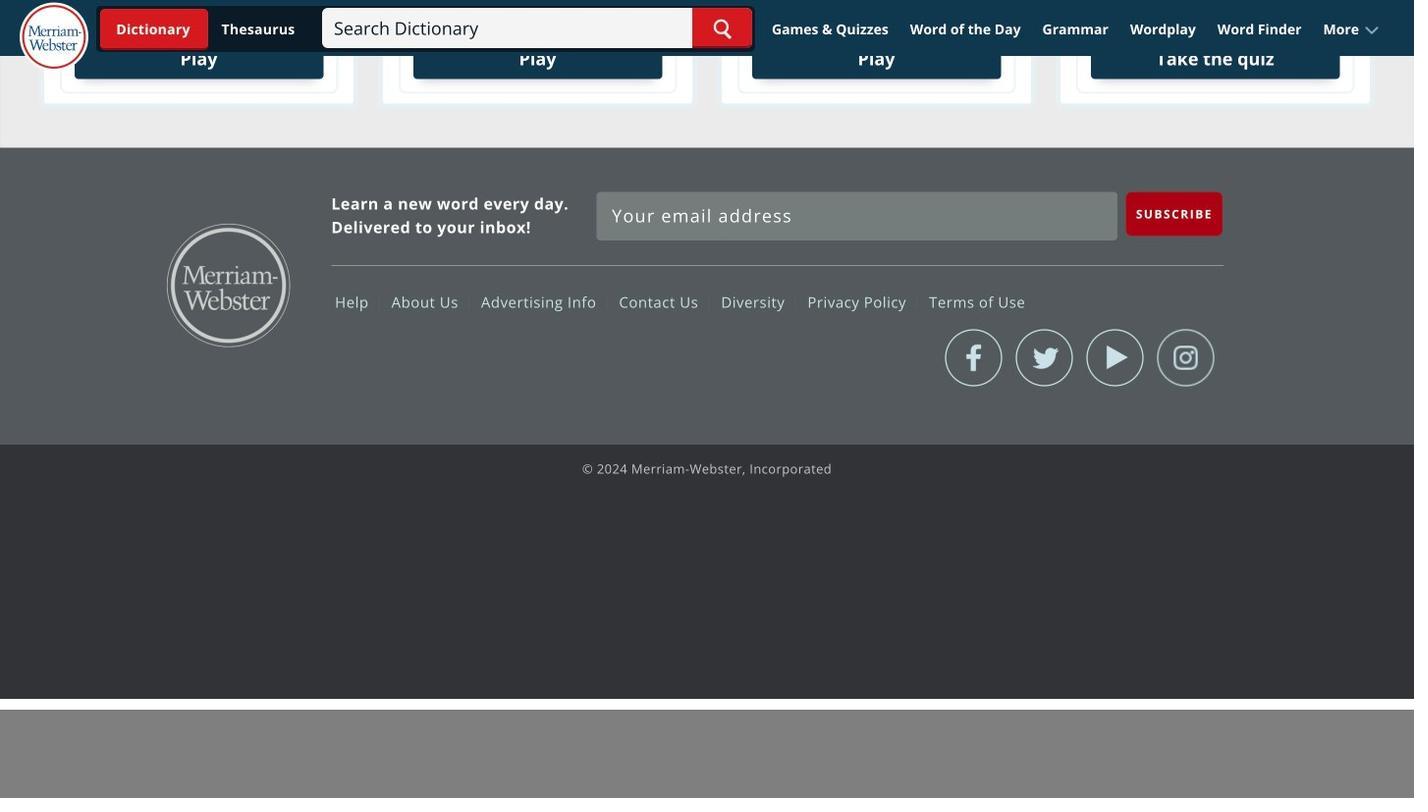 Task type: describe. For each thing, give the bounding box(es) containing it.
toggle search dictionary/thesaurus image
[[100, 9, 208, 50]]

Sign up for Merriam-Webster's Word of the Day newsletter text field
[[597, 192, 1118, 241]]

advertisement element
[[350, 710, 1065, 799]]

merriam webster - established 1828 image
[[20, 2, 88, 73]]



Task type: locate. For each thing, give the bounding box(es) containing it.
search word image
[[713, 19, 732, 40]]

Search search field
[[322, 8, 752, 48]]

Subscribe submit
[[1126, 192, 1223, 236]]



Task type: vqa. For each thing, say whether or not it's contained in the screenshot.
sign up for merriam-webster's word of the day newsletter text box
yes



